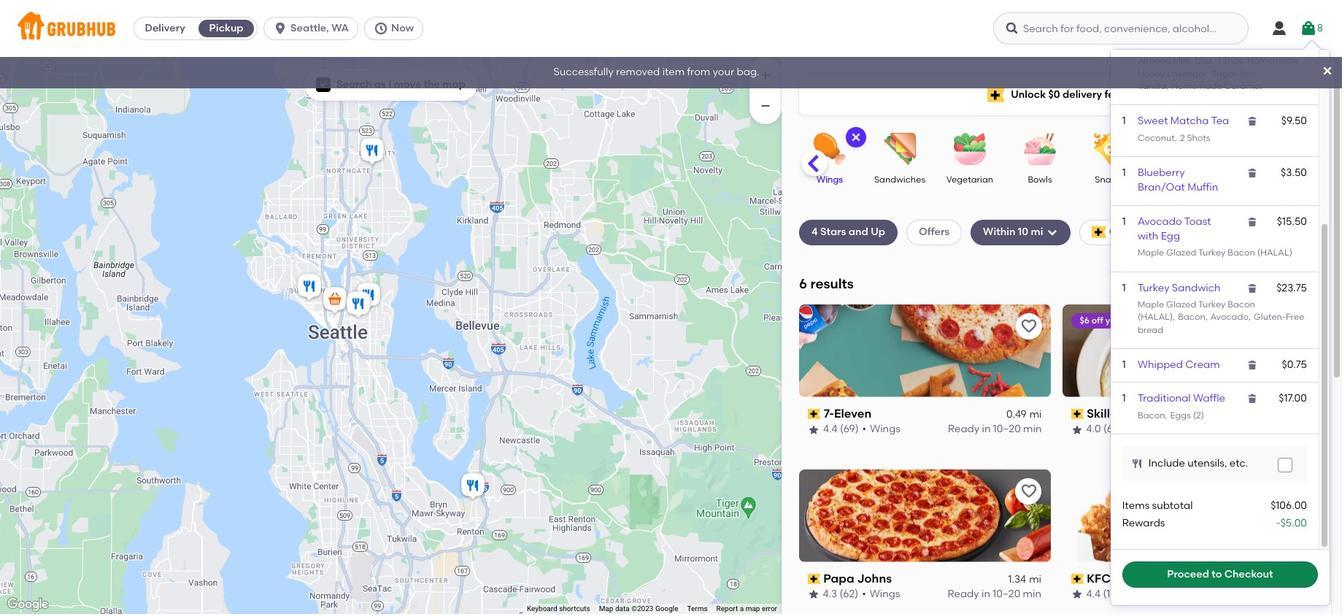 Task type: describe. For each thing, give the bounding box(es) containing it.
$15.50
[[1278, 215, 1308, 228]]

avocado toast with egg
[[1138, 215, 1212, 242]]

traditional
[[1138, 392, 1192, 405]]

0 horizontal spatial map
[[443, 78, 466, 91]]

svg image inside 8 button
[[1300, 20, 1318, 37]]

• wings for 7-eleven
[[863, 423, 901, 435]]

capitol
[[1173, 407, 1216, 420]]

grubhub+
[[1110, 226, 1160, 238]]

10–20 down $17.00
[[1257, 423, 1285, 435]]

subscription pass image
[[1072, 574, 1085, 584]]

svg image inside now button
[[374, 21, 388, 36]]

coconut 2 shots
[[1138, 133, 1211, 143]]

1 vertical spatial turkey
[[1138, 282, 1170, 294]]

report a map error link
[[717, 605, 778, 613]]

svg image left the sandwiches image
[[851, 131, 862, 143]]

0 vertical spatial save this restaurant image
[[1284, 317, 1301, 335]]

hill
[[1219, 407, 1237, 420]]

star icon image for 7-eleven
[[808, 424, 820, 436]]

in for 7-eleven
[[983, 423, 991, 435]]

proceed
[[1168, 568, 1210, 580]]

almond milk 12oz 1 shot
[[1138, 56, 1243, 66]]

of
[[1152, 315, 1161, 326]]

bacon eggs (2)
[[1138, 410, 1205, 420]]

snacks image
[[1085, 133, 1136, 165]]

1.70
[[1273, 573, 1290, 586]]

0 vertical spatial turkey
[[1199, 248, 1226, 258]]

1 for whipped cream
[[1123, 359, 1127, 371]]

shots
[[1188, 133, 1211, 143]]

save this restaurant button for kfc
[[1279, 478, 1306, 504]]

4.4 (69)
[[824, 423, 859, 435]]

search as i move the map
[[337, 78, 466, 91]]

(10:33am)
[[1249, 226, 1299, 238]]

homemade for homemade honey lavender
[[1248, 56, 1299, 66]]

cafe for cafe
[[1311, 175, 1331, 185]]

ready for papa johns
[[949, 588, 980, 600]]

10
[[1019, 226, 1029, 238]]

7-eleven logo image
[[800, 304, 1051, 397]]

search
[[337, 78, 372, 91]]

keyboard shortcuts
[[527, 605, 590, 613]]

sugar-
[[1212, 68, 1241, 79]]

2 maple from the top
[[1138, 299, 1165, 310]]

• for papa johns
[[863, 588, 867, 600]]

1 horizontal spatial now
[[1224, 226, 1247, 238]]

min for papa johns
[[1024, 588, 1042, 600]]

skillet diner @ capitol hill link
[[1072, 406, 1306, 422]]

eggs
[[1171, 410, 1192, 420]]

traditional waffle
[[1138, 392, 1226, 405]]

wings down skillet diner @ capitol hill
[[1140, 423, 1170, 435]]

google
[[656, 605, 679, 613]]

$17.00
[[1280, 392, 1308, 405]]

svg image left $0.75
[[1247, 359, 1259, 371]]

0 vertical spatial (halal)
[[1258, 248, 1293, 258]]

subscription pass image for 7-eleven
[[808, 409, 821, 419]]

papa johns image
[[354, 280, 383, 312]]

svg image up unlock
[[1006, 21, 1020, 36]]

caramel
[[1225, 81, 1262, 91]]

proceed to checkout button
[[1123, 562, 1319, 588]]

4.4 for 7-eleven
[[824, 423, 838, 435]]

to
[[1212, 568, 1223, 580]]

0.49
[[1007, 408, 1027, 421]]

star icon image for kfc
[[1072, 589, 1083, 601]]

bag.
[[737, 66, 760, 78]]

svg image left include
[[1132, 458, 1143, 470]]

etc.
[[1230, 457, 1249, 469]]

keyboard shortcuts button
[[527, 604, 590, 614]]

lavender
[[1168, 68, 1207, 79]]

within 10 mi
[[984, 226, 1044, 238]]

wings image
[[805, 133, 856, 165]]

bran/oat
[[1138, 181, 1186, 194]]

(2)
[[1194, 410, 1205, 420]]

grubhub plus flag logo image for grubhub+
[[1092, 227, 1107, 238]]

fees
[[1105, 88, 1126, 101]]

bowls
[[1028, 175, 1053, 185]]

min for 7-eleven
[[1024, 423, 1042, 435]]

cafe for cafe latte
[[1138, 38, 1163, 50]]

bread
[[1138, 325, 1164, 335]]

items
[[1123, 500, 1150, 512]]

4.3 (62)
[[824, 588, 859, 600]]

avocado toast with egg link
[[1138, 215, 1212, 242]]

svg image left the search
[[319, 80, 328, 89]]

save this restaurant image for 7-eleven
[[1020, 317, 1038, 335]]

skillet diner @ capitol hill image
[[344, 289, 373, 321]]

bacon down sandwich
[[1179, 312, 1206, 322]]

$0
[[1049, 88, 1061, 101]]

homemade caramel
[[1172, 81, 1262, 91]]

tea
[[1212, 115, 1230, 127]]

delivery
[[1063, 88, 1103, 101]]

subtotal
[[1153, 500, 1194, 512]]

blueberry bran/oat muffin
[[1138, 167, 1219, 194]]

offers
[[919, 226, 950, 238]]

report a map error
[[717, 605, 778, 613]]

whipped cream
[[1138, 359, 1221, 371]]

move
[[394, 78, 422, 91]]

free
[[1241, 68, 1257, 79]]

johns
[[858, 572, 893, 585]]

wings for 7-eleven
[[871, 423, 901, 435]]

6
[[800, 275, 808, 292]]

• wings down diner
[[1132, 423, 1170, 435]]

luciano's pizza & pasta (lake city way ne) image
[[357, 135, 387, 168]]

checkout
[[1225, 568, 1274, 580]]

10–20 for kfc
[[1257, 588, 1285, 600]]

map region
[[0, 0, 887, 614]]

proceed to checkout
[[1168, 568, 1274, 580]]

mi for 7-eleven
[[1030, 408, 1042, 421]]

latte
[[1165, 38, 1191, 50]]

in for kfc
[[1246, 588, 1255, 600]]

pickup
[[209, 22, 244, 34]]

ready for kfc
[[1212, 588, 1243, 600]]

google image
[[4, 595, 52, 614]]

from
[[687, 66, 711, 78]]

1 maple glazed turkey bacon (halal) from the top
[[1138, 248, 1293, 258]]

cafe image
[[1295, 133, 1343, 165]]

sandwiches image
[[875, 133, 926, 165]]

10–20 for 7-eleven
[[994, 423, 1021, 435]]

• wings for kfc
[[1136, 588, 1175, 600]]

subscription pass image for papa johns
[[808, 574, 821, 584]]

ready in 10–20 min down hill
[[1212, 423, 1306, 435]]

homemade for homemade caramel
[[1172, 81, 1223, 91]]

successfully
[[554, 66, 614, 78]]

sugar-free vanilla
[[1138, 68, 1257, 91]]

utensils,
[[1188, 457, 1228, 469]]

1 maple from the top
[[1138, 248, 1165, 258]]

$10.25
[[1278, 38, 1308, 50]]

waffle
[[1194, 392, 1226, 405]]

1 vertical spatial avocado
[[1211, 312, 1249, 322]]

whipped
[[1138, 359, 1184, 371]]

• for 7-eleven
[[863, 423, 867, 435]]

8 button
[[1300, 15, 1324, 42]]

7-
[[824, 407, 835, 420]]

$6
[[1080, 315, 1090, 326]]

1.70 mi
[[1273, 573, 1306, 586]]

ready for 7-eleven
[[949, 423, 980, 435]]

min down $17.00
[[1287, 423, 1306, 435]]

©2023
[[632, 605, 654, 613]]

wings down wings image
[[817, 175, 843, 185]]

svg image up wraps image
[[1247, 116, 1259, 127]]

ready in 10–20 min for 7-eleven
[[949, 423, 1042, 435]]

egg
[[1162, 230, 1181, 242]]

removed
[[616, 66, 660, 78]]

items subtotal
[[1123, 500, 1194, 512]]

kfc image
[[295, 271, 324, 303]]

save this restaurant button for 7-eleven
[[1016, 313, 1042, 339]]

• wings for papa johns
[[863, 588, 901, 600]]

report
[[717, 605, 738, 613]]

cafe latte link
[[1138, 38, 1191, 50]]

rewards
[[1123, 517, 1166, 530]]

-$5.00
[[1277, 517, 1308, 530]]

a
[[740, 605, 744, 613]]

$0.75
[[1283, 359, 1308, 371]]

seattle,
[[291, 22, 329, 34]]

1 left shot
[[1218, 56, 1221, 66]]

4.0
[[1087, 423, 1102, 435]]

• for kfc
[[1136, 588, 1141, 600]]

wraps image
[[1225, 133, 1276, 165]]



Task type: locate. For each thing, give the bounding box(es) containing it.
avocado left "gluten-" at the bottom right of the page
[[1211, 312, 1249, 322]]

1 vertical spatial grubhub plus flag logo image
[[1092, 227, 1107, 238]]

(halal) down (10:33am)
[[1258, 248, 1293, 258]]

min down 1.70 mi on the bottom right
[[1287, 588, 1306, 600]]

mi right 1.34 in the right of the page
[[1030, 573, 1042, 586]]

subscription pass image left papa
[[808, 574, 821, 584]]

svg image left "seattle,"
[[273, 21, 288, 36]]

maple
[[1138, 248, 1165, 258], [1138, 299, 1165, 310]]

$15+
[[1163, 315, 1182, 326]]

in for papa johns
[[983, 588, 991, 600]]

• wings right (1806)
[[1136, 588, 1175, 600]]

0 vertical spatial 4.4
[[824, 423, 838, 435]]

your
[[713, 66, 735, 78], [1106, 315, 1125, 326]]

bacon down open now (10:33am)
[[1228, 248, 1256, 258]]

• down diner
[[1132, 423, 1136, 435]]

grubhub plus flag logo image left unlock
[[988, 88, 1006, 102]]

save this restaurant image
[[1020, 317, 1038, 335], [1284, 482, 1301, 500]]

delivery
[[145, 22, 185, 34]]

(1806)
[[1104, 588, 1133, 600]]

svg image
[[273, 21, 288, 36], [1006, 21, 1020, 36], [1322, 65, 1334, 77], [319, 80, 328, 89], [1247, 116, 1259, 127], [851, 131, 862, 143], [1247, 216, 1259, 228], [1247, 359, 1259, 371], [1247, 393, 1259, 405], [1132, 458, 1143, 470]]

include
[[1149, 457, 1186, 469]]

star icon image for papa johns
[[808, 589, 820, 601]]

1 vertical spatial now
[[1224, 226, 1247, 238]]

4
[[812, 226, 818, 238]]

gluten-
[[1254, 312, 1287, 322]]

1 horizontal spatial cafe
[[1311, 175, 1331, 185]]

turkey down open
[[1199, 248, 1226, 258]]

bacon up gluten-free bread
[[1228, 299, 1256, 310]]

(halal) up bread
[[1138, 312, 1174, 322]]

1 vertical spatial (halal)
[[1138, 312, 1174, 322]]

0 horizontal spatial cafe
[[1138, 38, 1163, 50]]

10–20 down 1.70
[[1257, 588, 1285, 600]]

1 for cafe latte
[[1123, 38, 1127, 50]]

10–20 down 0.49
[[994, 423, 1021, 435]]

1 for turkey sandwich
[[1123, 282, 1127, 294]]

• right (69)
[[863, 423, 867, 435]]

unlock $0 delivery fees
[[1011, 88, 1126, 101]]

1 horizontal spatial save this restaurant image
[[1284, 317, 1301, 335]]

grubhub plus flag logo image for unlock $0 delivery fees
[[988, 88, 1006, 102]]

0 horizontal spatial avocado
[[1138, 215, 1183, 228]]

wings down johns
[[871, 588, 901, 600]]

as
[[374, 78, 386, 91]]

$23.75
[[1277, 282, 1308, 294]]

avocado up egg
[[1138, 215, 1183, 228]]

avocado
[[1138, 215, 1183, 228], [1211, 312, 1249, 322]]

wraps
[[1237, 175, 1265, 185]]

subscription pass image for skillet diner @ capitol hill
[[1072, 409, 1085, 419]]

wings down proceed
[[1144, 588, 1175, 600]]

bowls image
[[1015, 133, 1066, 165]]

4.4 down 7-
[[824, 423, 838, 435]]

blueberry
[[1138, 167, 1186, 179]]

seafood image
[[1155, 133, 1206, 165]]

0 vertical spatial grubhub plus flag logo image
[[988, 88, 1006, 102]]

Search for food, convenience, alcohol... search field
[[994, 12, 1249, 45]]

eleven
[[835, 407, 872, 420]]

0 vertical spatial now
[[391, 22, 414, 34]]

1 vertical spatial maple
[[1138, 299, 1165, 310]]

svg image inside seattle, wa button
[[273, 21, 288, 36]]

0 horizontal spatial grubhub plus flag logo image
[[988, 88, 1006, 102]]

• wings
[[863, 423, 901, 435], [1132, 423, 1170, 435], [863, 588, 901, 600], [1136, 588, 1175, 600]]

0 horizontal spatial 4.4
[[824, 423, 838, 435]]

mi for papa johns
[[1030, 573, 1042, 586]]

wings for kfc
[[1144, 588, 1175, 600]]

open
[[1194, 226, 1221, 238]]

star icon image left 4.4 (69)
[[808, 424, 820, 436]]

4.4
[[824, 423, 838, 435], [1087, 588, 1101, 600]]

glazed down turkey sandwich link
[[1167, 299, 1197, 310]]

vegetarian image
[[945, 133, 996, 165]]

now up search as i move the map
[[391, 22, 414, 34]]

papa johns logo image
[[800, 469, 1051, 562]]

1 vertical spatial glazed
[[1167, 299, 1197, 310]]

save this restaurant button
[[1016, 313, 1042, 339], [1279, 313, 1306, 339], [1016, 478, 1042, 504], [1279, 478, 1306, 504]]

wa
[[332, 22, 349, 34]]

save this restaurant button for papa johns
[[1016, 478, 1042, 504]]

order
[[1127, 315, 1150, 326]]

svg image left $15.50
[[1247, 216, 1259, 228]]

matcha
[[1171, 115, 1210, 127]]

up
[[871, 226, 886, 238]]

2 glazed from the top
[[1167, 299, 1197, 310]]

mi right 1.70
[[1293, 573, 1306, 586]]

mi for kfc
[[1293, 573, 1306, 586]]

• right (1806)
[[1136, 588, 1141, 600]]

stars
[[821, 226, 847, 238]]

0 horizontal spatial save this restaurant image
[[1020, 482, 1038, 500]]

ready in 10–20 min down 0.49
[[949, 423, 1042, 435]]

in
[[983, 423, 991, 435], [1246, 423, 1255, 435], [983, 588, 991, 600], [1246, 588, 1255, 600]]

avocado inside avocado toast with egg
[[1138, 215, 1183, 228]]

star icon image left 4.3
[[808, 589, 820, 601]]

1 vertical spatial map
[[746, 605, 761, 613]]

1 vertical spatial save this restaurant image
[[1284, 482, 1301, 500]]

error
[[762, 605, 778, 613]]

1 down snacks
[[1123, 215, 1127, 228]]

0 horizontal spatial (halal)
[[1138, 312, 1174, 322]]

1 horizontal spatial grubhub plus flag logo image
[[1092, 227, 1107, 238]]

snacks
[[1096, 175, 1126, 185]]

mi
[[1031, 226, 1044, 238], [1030, 408, 1042, 421], [1030, 573, 1042, 586], [1293, 573, 1306, 586]]

homemade inside the homemade honey lavender
[[1248, 56, 1299, 66]]

sandwiches
[[875, 175, 926, 185]]

7 eleven image
[[320, 284, 349, 317]]

skillet diner @ capitol hill
[[1087, 407, 1237, 420]]

• wings down johns
[[863, 588, 901, 600]]

• right (62) on the right bottom of page
[[863, 588, 867, 600]]

star icon image left 4.0
[[1072, 424, 1083, 436]]

vanilla
[[1138, 81, 1167, 91]]

0 vertical spatial your
[[713, 66, 735, 78]]

4.4 (1806)
[[1087, 588, 1133, 600]]

$106.00
[[1271, 500, 1308, 512]]

1 horizontal spatial save this restaurant image
[[1284, 482, 1301, 500]]

wings for papa johns
[[871, 588, 901, 600]]

1 horizontal spatial your
[[1106, 315, 1125, 326]]

toast
[[1185, 215, 1212, 228]]

1 horizontal spatial homemade
[[1248, 56, 1299, 66]]

1 up diner
[[1123, 392, 1127, 405]]

min down 1.34 mi
[[1024, 588, 1042, 600]]

tooltip
[[1111, 0, 1330, 605]]

milk
[[1174, 56, 1190, 66]]

mi right '10'
[[1031, 226, 1044, 238]]

open now (10:33am)
[[1194, 226, 1299, 238]]

red robin image
[[458, 471, 487, 503]]

1 down snacks image
[[1123, 167, 1127, 179]]

subscription pass image inside skillet diner @ capitol hill link
[[1072, 409, 1085, 419]]

4.4 for kfc
[[1087, 588, 1101, 600]]

1 vertical spatial save this restaurant image
[[1020, 482, 1038, 500]]

1 vertical spatial 4.4
[[1087, 588, 1101, 600]]

subscription pass image left skillet
[[1072, 409, 1085, 419]]

1 vertical spatial cafe
[[1311, 175, 1331, 185]]

0 vertical spatial homemade
[[1248, 56, 1299, 66]]

grubhub plus flag logo image
[[988, 88, 1006, 102], [1092, 227, 1107, 238]]

free
[[1287, 312, 1305, 322]]

i
[[389, 78, 392, 91]]

ready in 10–20 min down checkout
[[1212, 588, 1306, 600]]

1 horizontal spatial (halal)
[[1258, 248, 1293, 258]]

shortcuts
[[559, 605, 590, 613]]

min for kfc
[[1287, 588, 1306, 600]]

maple glazed turkey bacon (halal) down sandwich
[[1138, 299, 1256, 322]]

min down the 0.49 mi
[[1024, 423, 1042, 435]]

kfc
[[1087, 572, 1112, 585]]

turkey up of
[[1138, 282, 1170, 294]]

turkey inside maple glazed turkey bacon (halal)
[[1199, 299, 1226, 310]]

save this restaurant image up -$5.00
[[1284, 482, 1301, 500]]

•
[[863, 423, 867, 435], [1132, 423, 1136, 435], [863, 588, 867, 600], [1136, 588, 1141, 600]]

homemade honey lavender
[[1138, 56, 1299, 79]]

turkey sandwich link
[[1138, 282, 1221, 294]]

0 horizontal spatial now
[[391, 22, 414, 34]]

(62)
[[841, 588, 859, 600]]

star icon image
[[808, 424, 820, 436], [1072, 424, 1083, 436], [808, 589, 820, 601], [1072, 589, 1083, 601]]

0 horizontal spatial homemade
[[1172, 81, 1223, 91]]

cafe right $3.50
[[1311, 175, 1331, 185]]

1 glazed from the top
[[1167, 248, 1197, 258]]

1 up $6 off your order of $15+
[[1123, 282, 1127, 294]]

map data ©2023 google
[[599, 605, 679, 613]]

0 vertical spatial save this restaurant image
[[1020, 317, 1038, 335]]

1 vertical spatial your
[[1106, 315, 1125, 326]]

maple up of
[[1138, 299, 1165, 310]]

bacon avocado
[[1179, 312, 1249, 322]]

4.4 down kfc
[[1087, 588, 1101, 600]]

homemade down lavender
[[1172, 81, 1223, 91]]

terms link
[[688, 605, 708, 613]]

save this restaurant image for kfc
[[1284, 482, 1301, 500]]

2 vertical spatial turkey
[[1199, 299, 1226, 310]]

1 horizontal spatial map
[[746, 605, 761, 613]]

tooltip containing 1
[[1111, 0, 1330, 605]]

homemade
[[1248, 56, 1299, 66], [1172, 81, 1223, 91]]

map
[[443, 78, 466, 91], [746, 605, 761, 613]]

papa
[[824, 572, 855, 585]]

save this restaurant image left $6
[[1020, 317, 1038, 335]]

whipped cream link
[[1138, 359, 1221, 371]]

star icon image down subscription pass icon
[[1072, 589, 1083, 601]]

sweet
[[1138, 115, 1169, 127]]

1 horizontal spatial 4.4
[[1087, 588, 1101, 600]]

maple glazed turkey bacon (halal) down open
[[1138, 248, 1293, 258]]

kfc logo image
[[1063, 469, 1314, 562]]

0 vertical spatial avocado
[[1138, 215, 1183, 228]]

1 for sweet matcha tea
[[1123, 115, 1127, 127]]

10–20 down 1.34 in the right of the page
[[994, 588, 1021, 600]]

0 vertical spatial glazed
[[1167, 248, 1197, 258]]

min
[[1024, 423, 1042, 435], [1287, 423, 1306, 435], [1024, 588, 1042, 600], [1287, 588, 1306, 600]]

2 maple glazed turkey bacon (halal) from the top
[[1138, 299, 1256, 322]]

cafe up almond
[[1138, 38, 1163, 50]]

map right a
[[746, 605, 761, 613]]

ready in 10–20 min for kfc
[[1212, 588, 1306, 600]]

wings right (69)
[[871, 423, 901, 435]]

1 horizontal spatial avocado
[[1211, 312, 1249, 322]]

bacon
[[1228, 248, 1256, 258], [1228, 299, 1256, 310], [1179, 312, 1206, 322], [1138, 410, 1166, 420]]

svg image
[[1271, 20, 1289, 37], [1300, 20, 1318, 37], [374, 21, 388, 36], [1247, 39, 1259, 50], [1247, 167, 1259, 179], [1047, 227, 1058, 238], [1247, 282, 1259, 294], [1281, 461, 1290, 470]]

0 vertical spatial maple glazed turkey bacon (halal)
[[1138, 248, 1293, 258]]

sandwich
[[1173, 282, 1221, 294]]

0 vertical spatial map
[[443, 78, 466, 91]]

seattle, wa button
[[264, 17, 364, 40]]

$9.50
[[1282, 115, 1308, 127]]

map right the in the top left of the page
[[443, 78, 466, 91]]

with
[[1138, 230, 1159, 242]]

0 horizontal spatial your
[[713, 66, 735, 78]]

1 left cafe latte link
[[1123, 38, 1127, 50]]

subscription pass image left 7-
[[808, 409, 821, 419]]

your left bag.
[[713, 66, 735, 78]]

bacon down traditional
[[1138, 410, 1166, 420]]

1.34 mi
[[1009, 573, 1042, 586]]

0 vertical spatial maple
[[1138, 248, 1165, 258]]

homemade down $10.25
[[1248, 56, 1299, 66]]

svg image down the 8
[[1322, 65, 1334, 77]]

now inside button
[[391, 22, 414, 34]]

mi right 0.49
[[1030, 408, 1042, 421]]

data
[[615, 605, 630, 613]]

wings
[[817, 175, 843, 185], [871, 423, 901, 435], [1140, 423, 1170, 435], [871, 588, 901, 600], [1144, 588, 1175, 600]]

seafood
[[1163, 175, 1199, 185]]

1 for traditional waffle
[[1123, 392, 1127, 405]]

1 for blueberry bran/oat muffin
[[1123, 167, 1127, 179]]

maple down with
[[1138, 248, 1165, 258]]

save this restaurant image
[[1284, 317, 1301, 335], [1020, 482, 1038, 500]]

sweet matcha tea
[[1138, 115, 1230, 127]]

now right open
[[1224, 226, 1247, 238]]

turkey
[[1199, 248, 1226, 258], [1138, 282, 1170, 294], [1199, 299, 1226, 310]]

turkey up bacon avocado
[[1199, 299, 1226, 310]]

now button
[[364, 17, 430, 40]]

ready in 10–20 min
[[949, 423, 1042, 435], [1212, 423, 1306, 435], [949, 588, 1042, 600], [1212, 588, 1306, 600]]

1 vertical spatial homemade
[[1172, 81, 1223, 91]]

10–20 for papa johns
[[994, 588, 1021, 600]]

ready in 10–20 min down 1.34 in the right of the page
[[949, 588, 1042, 600]]

glazed down egg
[[1167, 248, 1197, 258]]

glazed
[[1167, 248, 1197, 258], [1167, 299, 1197, 310]]

your right off
[[1106, 315, 1125, 326]]

ready in 10–20 min for papa johns
[[949, 588, 1042, 600]]

grubhub plus flag logo image left grubhub+
[[1092, 227, 1107, 238]]

(halal)
[[1258, 248, 1293, 258], [1138, 312, 1174, 322]]

1 left whipped
[[1123, 359, 1127, 371]]

1 vertical spatial maple glazed turkey bacon (halal)
[[1138, 299, 1256, 322]]

skillet diner @ capitol hill logo image
[[1063, 304, 1314, 397]]

1 down the fees at top
[[1123, 115, 1127, 127]]

unlock
[[1011, 88, 1046, 101]]

svg image left $17.00
[[1247, 393, 1259, 405]]

0 horizontal spatial save this restaurant image
[[1020, 317, 1038, 335]]

plus icon image
[[759, 68, 773, 83]]

main navigation navigation
[[0, 0, 1343, 57]]

minus icon image
[[759, 99, 773, 113]]

(667)
[[1104, 423, 1128, 435]]

subscription pass image
[[808, 409, 821, 419], [1072, 409, 1085, 419], [808, 574, 821, 584]]

0 vertical spatial cafe
[[1138, 38, 1163, 50]]

• wings right (69)
[[863, 423, 901, 435]]

sweet matcha tea link
[[1138, 115, 1230, 127]]

successfully removed item from your bag.
[[554, 66, 760, 78]]

4.3
[[824, 588, 838, 600]]

1 for avocado toast with egg
[[1123, 215, 1127, 228]]



Task type: vqa. For each thing, say whether or not it's contained in the screenshot.


